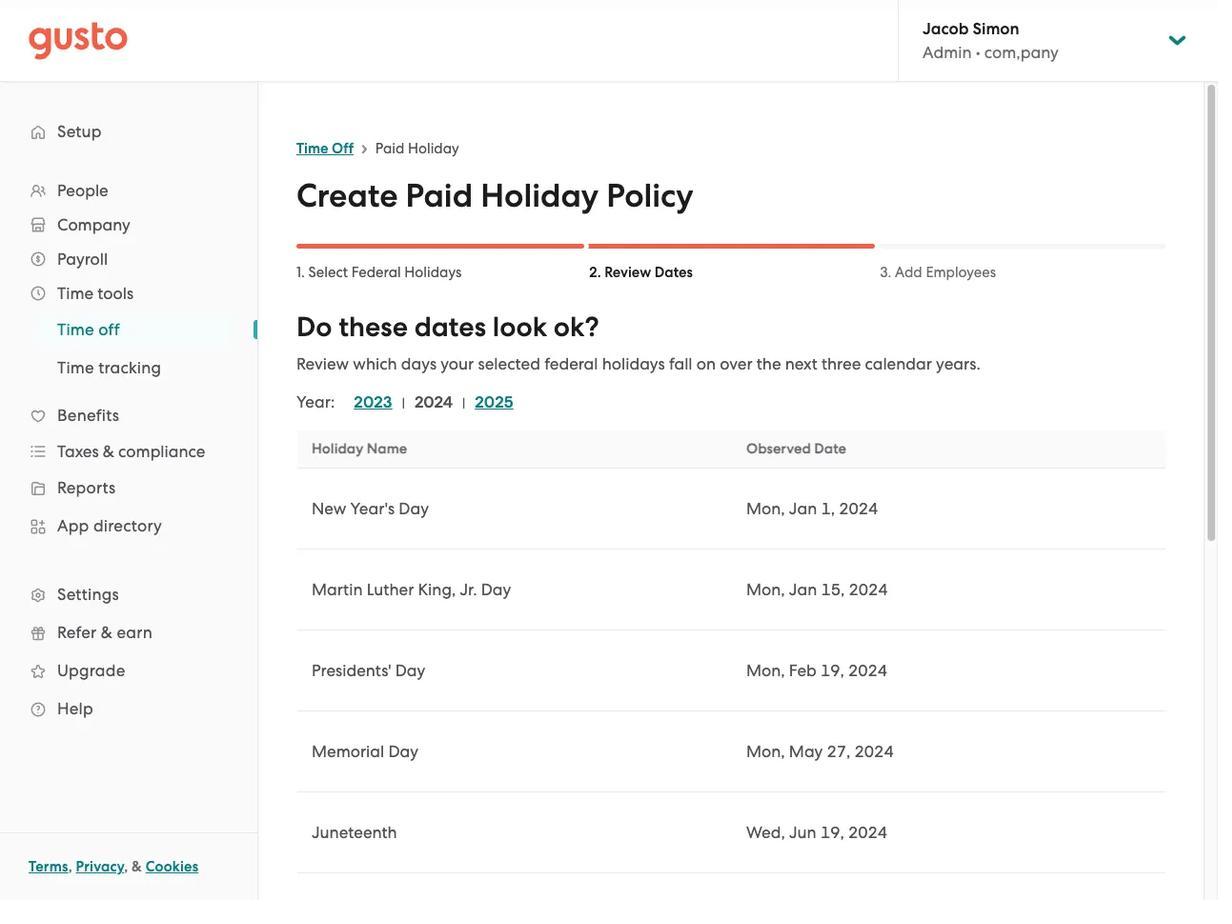 Task type: locate. For each thing, give the bounding box(es) containing it.
0 horizontal spatial paid
[[376, 140, 405, 157]]

taxes & compliance
[[57, 442, 205, 461]]

2 horizontal spatial holiday
[[481, 176, 599, 215]]

wed, jun 19, 2024
[[747, 824, 888, 843]]

mon, may 27, 2024
[[747, 743, 894, 762]]

taxes & compliance button
[[19, 435, 238, 469]]

review down do
[[297, 355, 349, 374]]

review which days your selected federal holidays fall on over the next three calendar years.
[[297, 355, 981, 374]]

2024 for mon, may 27, 2024
[[855, 743, 894, 762]]

jun
[[789, 824, 817, 843]]

jan
[[789, 500, 817, 519], [789, 581, 817, 600]]

com,pany
[[985, 43, 1059, 62]]

19, right feb
[[821, 662, 845, 681]]

refer
[[57, 624, 97, 643]]

time inside the time tools dropdown button
[[57, 284, 94, 303]]

0 horizontal spatial review
[[297, 355, 349, 374]]

0 vertical spatial jan
[[789, 500, 817, 519]]

& for earn
[[101, 624, 113, 643]]

1 vertical spatial 19,
[[821, 824, 845, 843]]

mon, for mon, may 27, 2024
[[747, 743, 785, 762]]

0 vertical spatial &
[[103, 442, 114, 461]]

time inside time tracking link
[[57, 358, 94, 378]]

mon, jan 15, 2024
[[747, 581, 888, 600]]

list
[[0, 174, 257, 728], [0, 311, 257, 387], [335, 392, 523, 415]]

dates
[[414, 311, 486, 344]]

payroll button
[[19, 242, 238, 276]]

19, for feb
[[821, 662, 845, 681]]

time for time tools
[[57, 284, 94, 303]]

1 jan from the top
[[789, 500, 817, 519]]

terms
[[29, 859, 68, 876]]

holiday
[[408, 140, 459, 157], [481, 176, 599, 215], [312, 440, 364, 458]]

2 vertical spatial &
[[132, 859, 142, 876]]

time inside time off link
[[57, 320, 94, 339]]

paid holiday
[[376, 140, 459, 157]]

1 vertical spatial jan
[[789, 581, 817, 600]]

2024 right 1,
[[839, 500, 878, 519]]

& left 'earn'
[[101, 624, 113, 643]]

2 vertical spatial holiday
[[312, 440, 364, 458]]

new
[[312, 500, 346, 519]]

& inside the refer & earn link
[[101, 624, 113, 643]]

1 horizontal spatial paid
[[406, 176, 473, 215]]

do
[[297, 311, 332, 344]]

presidents' day
[[312, 662, 426, 681]]

2 19, from the top
[[821, 824, 845, 843]]

2024 right jun
[[848, 824, 888, 843]]

& right taxes
[[103, 442, 114, 461]]

privacy link
[[76, 859, 124, 876]]

& for compliance
[[103, 442, 114, 461]]

name
[[367, 440, 407, 458]]

holidays
[[602, 355, 665, 374]]

refer & earn link
[[19, 616, 238, 650]]

date
[[815, 440, 847, 458]]

holiday name
[[312, 440, 407, 458]]

2 , from the left
[[124, 859, 128, 876]]

0 horizontal spatial ,
[[68, 859, 72, 876]]

0 vertical spatial review
[[605, 264, 651, 281]]

compliance
[[118, 442, 205, 461]]

mon, down observed
[[747, 500, 785, 519]]

1 mon, from the top
[[747, 500, 785, 519]]

jan for 1,
[[789, 500, 817, 519]]

simon
[[973, 19, 1020, 39]]

1 vertical spatial paid
[[406, 176, 473, 215]]

1 horizontal spatial review
[[605, 264, 651, 281]]

1 horizontal spatial ,
[[124, 859, 128, 876]]

2023
[[354, 393, 393, 413]]

your
[[441, 355, 474, 374]]

memorial
[[312, 743, 384, 762]]

time down payroll
[[57, 284, 94, 303]]

do these dates look ok?
[[297, 311, 599, 344]]

terms link
[[29, 859, 68, 876]]

terms , privacy , & cookies
[[29, 859, 199, 876]]

1 19, from the top
[[821, 662, 845, 681]]

the
[[757, 355, 781, 374]]

home image
[[29, 21, 128, 60]]

review
[[605, 264, 651, 281], [297, 355, 349, 374]]

mon, for mon, feb 19, 2024
[[747, 662, 785, 681]]

2 jan from the top
[[789, 581, 817, 600]]

paid down paid holiday
[[406, 176, 473, 215]]

2024 for mon, feb 19, 2024
[[849, 662, 888, 681]]

off
[[332, 140, 354, 157]]

mon, left 15,
[[747, 581, 785, 600]]

2024 right 15,
[[849, 581, 888, 600]]

time down time off
[[57, 358, 94, 378]]

&
[[103, 442, 114, 461], [101, 624, 113, 643], [132, 859, 142, 876]]

cookies
[[146, 859, 199, 876]]

, left privacy "link"
[[68, 859, 72, 876]]

1 horizontal spatial holiday
[[408, 140, 459, 157]]

19,
[[821, 662, 845, 681], [821, 824, 845, 843]]

mon, left may
[[747, 743, 785, 762]]

& inside taxes & compliance dropdown button
[[103, 442, 114, 461]]

mon, jan 1, 2024
[[747, 500, 878, 519]]

select federal holidays
[[308, 264, 462, 281]]

paid right 'off' at the left of the page
[[376, 140, 405, 157]]

2024 for mon, jan 15, 2024
[[849, 581, 888, 600]]

review for do these dates look ok?
[[297, 355, 349, 374]]

1 vertical spatial &
[[101, 624, 113, 643]]

2023 button
[[354, 392, 393, 415]]

tracking
[[98, 358, 161, 378]]

list containing people
[[0, 174, 257, 728]]

day right year's at the bottom left of page
[[399, 500, 429, 519]]

& left cookies button
[[132, 859, 142, 876]]

time left off
[[57, 320, 94, 339]]

jan left 1,
[[789, 500, 817, 519]]

mon, left feb
[[747, 662, 785, 681]]

setup link
[[19, 114, 238, 149]]

time off
[[297, 140, 354, 157]]

king,
[[418, 581, 456, 600]]

1 vertical spatial review
[[297, 355, 349, 374]]

list containing 2023
[[335, 392, 523, 415]]

refer & earn
[[57, 624, 152, 643]]

time tracking
[[57, 358, 161, 378]]

next
[[785, 355, 818, 374]]

wed,
[[747, 824, 785, 843]]

app directory link
[[19, 509, 238, 543]]

4 mon, from the top
[[747, 743, 785, 762]]

fall
[[669, 355, 693, 374]]

taxes
[[57, 442, 99, 461]]

add
[[895, 264, 923, 281]]

0 vertical spatial 19,
[[821, 662, 845, 681]]

2 mon, from the top
[[747, 581, 785, 600]]

0 horizontal spatial holiday
[[312, 440, 364, 458]]

observed date
[[747, 440, 847, 458]]

19, right jun
[[821, 824, 845, 843]]

new year's day
[[312, 500, 429, 519]]

,
[[68, 859, 72, 876], [124, 859, 128, 876]]

paid
[[376, 140, 405, 157], [406, 176, 473, 215]]

time left 'off' at the left of the page
[[297, 140, 328, 157]]

over
[[720, 355, 753, 374]]

create
[[297, 176, 398, 215]]

people button
[[19, 174, 238, 208]]

3 mon, from the top
[[747, 662, 785, 681]]

jan left 15,
[[789, 581, 817, 600]]

company button
[[19, 208, 238, 242]]

2025
[[475, 393, 514, 413]]

2024 right feb
[[849, 662, 888, 681]]

2024 right 27, at right bottom
[[855, 743, 894, 762]]

review left the dates
[[605, 264, 651, 281]]

mon, for mon, jan 15, 2024
[[747, 581, 785, 600]]

earn
[[117, 624, 152, 643]]

day
[[399, 500, 429, 519], [481, 581, 511, 600], [395, 662, 426, 681], [388, 743, 419, 762]]

, left cookies button
[[124, 859, 128, 876]]



Task type: vqa. For each thing, say whether or not it's contained in the screenshot.
top Tax documents
no



Task type: describe. For each thing, give the bounding box(es) containing it.
help
[[57, 700, 93, 719]]

mon, for mon, jan 1, 2024
[[747, 500, 785, 519]]

martin
[[312, 581, 363, 600]]

memorial day
[[312, 743, 419, 762]]

company
[[57, 215, 130, 235]]

settings
[[57, 585, 119, 604]]

benefits link
[[19, 399, 238, 433]]

three
[[822, 355, 861, 374]]

gusto navigation element
[[0, 82, 257, 759]]

days
[[401, 355, 437, 374]]

reports link
[[19, 471, 238, 505]]

people
[[57, 181, 108, 200]]

add employees
[[895, 264, 996, 281]]

federal
[[545, 355, 598, 374]]

1 , from the left
[[68, 859, 72, 876]]

benefits
[[57, 406, 119, 425]]

year's
[[350, 500, 395, 519]]

•
[[976, 43, 981, 62]]

martin luther king, jr. day
[[312, 581, 511, 600]]

0 vertical spatial holiday
[[408, 140, 459, 157]]

select
[[308, 264, 348, 281]]

19, for jun
[[821, 824, 845, 843]]

list containing time off
[[0, 311, 257, 387]]

these
[[339, 311, 408, 344]]

off
[[98, 320, 120, 339]]

app directory
[[57, 517, 162, 536]]

privacy
[[76, 859, 124, 876]]

time tools
[[57, 284, 134, 303]]

1,
[[821, 500, 835, 519]]

year:
[[297, 393, 335, 412]]

day right memorial
[[388, 743, 419, 762]]

upgrade link
[[19, 654, 238, 688]]

upgrade
[[57, 662, 125, 681]]

15,
[[821, 581, 845, 600]]

mon, feb 19, 2024
[[747, 662, 888, 681]]

directory
[[93, 517, 162, 536]]

time for time off
[[297, 140, 328, 157]]

time off
[[57, 320, 120, 339]]

cookies button
[[146, 856, 199, 879]]

calendar
[[865, 355, 932, 374]]

review dates
[[605, 264, 693, 281]]

time tools button
[[19, 276, 238, 311]]

feb
[[789, 662, 817, 681]]

app
[[57, 517, 89, 536]]

settings link
[[19, 578, 238, 612]]

dates
[[655, 264, 693, 281]]

2024 for wed, jun 19, 2024
[[848, 824, 888, 843]]

1 vertical spatial holiday
[[481, 176, 599, 215]]

on
[[697, 355, 716, 374]]

2024 down days
[[415, 393, 453, 413]]

time tracking link
[[34, 351, 238, 385]]

selected
[[478, 355, 541, 374]]

review for select federal holidays
[[605, 264, 651, 281]]

policy
[[607, 176, 694, 215]]

may
[[789, 743, 823, 762]]

time for time off
[[57, 320, 94, 339]]

observed
[[747, 440, 811, 458]]

jr.
[[460, 581, 477, 600]]

0 vertical spatial paid
[[376, 140, 405, 157]]

look
[[493, 311, 547, 344]]

day right jr.
[[481, 581, 511, 600]]

2025 button
[[475, 392, 514, 415]]

27,
[[827, 743, 851, 762]]

luther
[[367, 581, 414, 600]]

which
[[353, 355, 397, 374]]

jan for 15,
[[789, 581, 817, 600]]

jacob simon admin • com,pany
[[923, 19, 1059, 62]]

reports
[[57, 479, 116, 498]]

years.
[[936, 355, 981, 374]]

time for time tracking
[[57, 358, 94, 378]]

admin
[[923, 43, 972, 62]]

time off link
[[34, 313, 238, 347]]

holidays
[[405, 264, 462, 281]]

day right presidents'
[[395, 662, 426, 681]]

setup
[[57, 122, 102, 141]]

time off link
[[297, 140, 354, 157]]

presidents'
[[312, 662, 391, 681]]

create paid holiday policy
[[297, 176, 694, 215]]

employees
[[926, 264, 996, 281]]

payroll
[[57, 250, 108, 269]]

2024 for mon, jan 1, 2024
[[839, 500, 878, 519]]

ok?
[[554, 311, 599, 344]]

federal
[[352, 264, 401, 281]]



